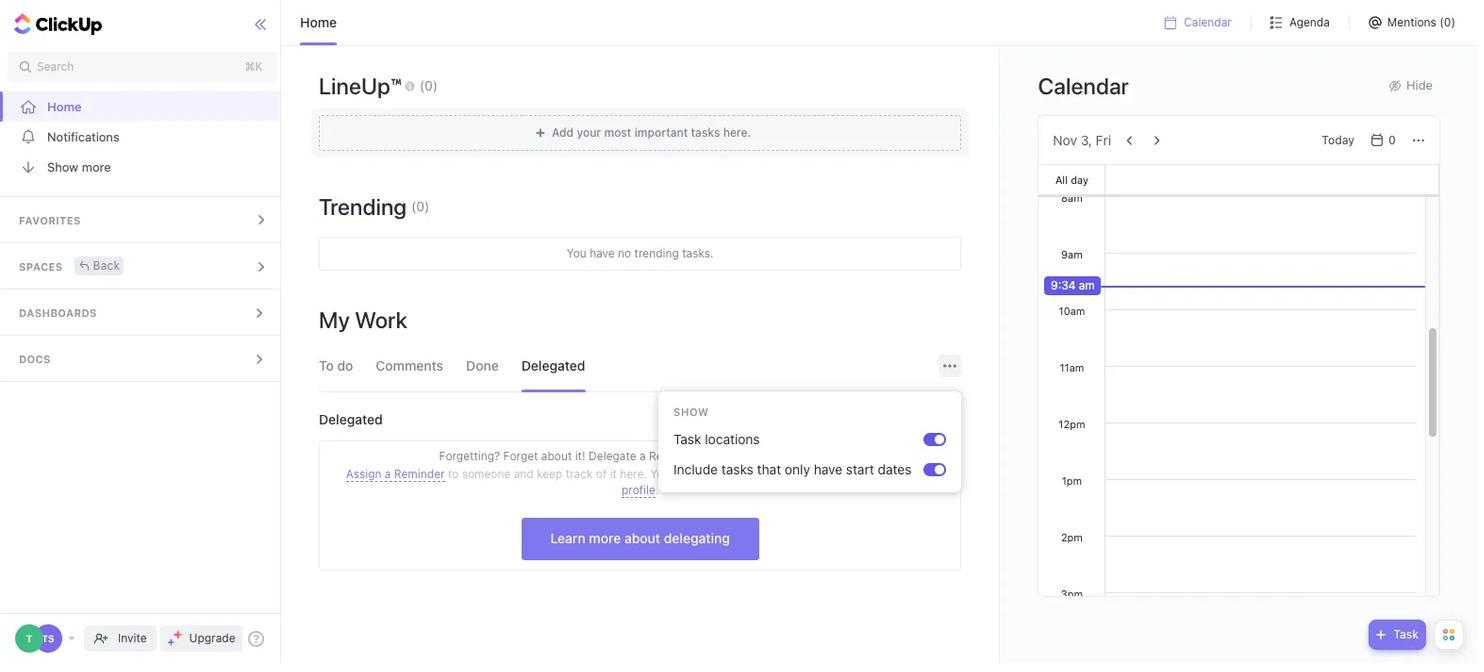 Task type: locate. For each thing, give the bounding box(es) containing it.
delegate
[[825, 467, 871, 481]]

show inside sidebar navigation
[[47, 159, 78, 174]]

1 horizontal spatial reminder
[[649, 449, 700, 463]]

home
[[300, 14, 337, 30], [47, 99, 82, 114]]

0 vertical spatial to
[[703, 449, 714, 463]]

1 vertical spatial have
[[814, 461, 843, 477]]

include tasks that only have start dates
[[674, 461, 912, 477]]

keep
[[537, 467, 563, 481]]

it!
[[575, 449, 586, 463]]

forgetting? forget about it! delegate a reminder to make sure it gets done. assign a reminder to someone and keep track of it here. you can also see reminders you delegate in anyone's profile .
[[346, 449, 935, 497]]

more inside sidebar navigation
[[82, 159, 111, 174]]

gets
[[785, 449, 808, 463]]

1 vertical spatial calendar
[[1038, 72, 1129, 99]]

0 horizontal spatial calendar
[[1038, 72, 1129, 99]]

reminder
[[649, 449, 700, 463], [394, 467, 445, 481]]

more for learn
[[589, 530, 621, 546]]

about inside "forgetting? forget about it! delegate a reminder to make sure it gets done. assign a reminder to someone and keep track of it here. you can also see reminders you delegate in anyone's profile ."
[[542, 449, 572, 463]]

0 vertical spatial you
[[567, 246, 587, 260]]

0 horizontal spatial about
[[542, 449, 572, 463]]

1 vertical spatial to
[[448, 467, 459, 481]]

0 horizontal spatial task
[[674, 431, 702, 447]]

profile
[[622, 483, 656, 497]]

1 horizontal spatial you
[[651, 467, 670, 481]]

calendar
[[1185, 15, 1232, 29], [1038, 72, 1129, 99]]

0 vertical spatial task
[[674, 431, 702, 447]]

1 horizontal spatial calendar
[[1185, 15, 1232, 29]]

1 vertical spatial a
[[385, 467, 391, 481]]

0 vertical spatial (0)
[[420, 77, 438, 93]]

1pm
[[1062, 475, 1083, 487]]

forget
[[504, 449, 538, 463]]

include tasks that only have start dates button
[[666, 455, 924, 485]]

of
[[596, 467, 607, 481]]

show
[[47, 159, 78, 174], [674, 406, 709, 418]]

1 horizontal spatial more
[[589, 530, 621, 546]]

0 vertical spatial more
[[82, 159, 111, 174]]

0 vertical spatial it
[[775, 449, 782, 463]]

sure
[[749, 449, 772, 463]]

show up task locations
[[674, 406, 709, 418]]

(0) inside trending (0)
[[412, 198, 430, 214]]

you up .
[[651, 467, 670, 481]]

learn
[[551, 530, 586, 546]]

1 vertical spatial reminder
[[394, 467, 445, 481]]

home inside sidebar navigation
[[47, 99, 82, 114]]

more
[[82, 159, 111, 174], [589, 530, 621, 546]]

no
[[618, 246, 632, 260]]

task locations button
[[666, 425, 924, 455]]

0 horizontal spatial a
[[385, 467, 391, 481]]

home up lineup
[[300, 14, 337, 30]]

can
[[674, 467, 693, 481]]

my
[[319, 307, 350, 333]]

home link
[[0, 92, 285, 122]]

0 vertical spatial reminder
[[649, 449, 700, 463]]

locations
[[705, 431, 760, 447]]

0 horizontal spatial you
[[567, 246, 587, 260]]

1 vertical spatial it
[[610, 467, 617, 481]]

reminder down forgetting?
[[394, 467, 445, 481]]

0 horizontal spatial more
[[82, 159, 111, 174]]

home up notifications
[[47, 99, 82, 114]]

have right only
[[814, 461, 843, 477]]

task inside button
[[674, 431, 702, 447]]

0 horizontal spatial have
[[590, 246, 615, 260]]

invite
[[118, 631, 147, 645]]

task for task
[[1394, 628, 1419, 642]]

1 horizontal spatial task
[[1394, 628, 1419, 642]]

(0)
[[420, 77, 438, 93], [412, 198, 430, 214]]

1 vertical spatial show
[[674, 406, 709, 418]]

work
[[355, 307, 407, 333]]

upgrade link
[[160, 626, 243, 652]]

1 vertical spatial you
[[651, 467, 670, 481]]

0 vertical spatial about
[[542, 449, 572, 463]]

0 vertical spatial a
[[640, 449, 646, 463]]

about up keep
[[542, 449, 572, 463]]

task for task locations
[[674, 431, 702, 447]]

docs
[[19, 353, 51, 365]]

0 vertical spatial show
[[47, 159, 78, 174]]

1 vertical spatial home
[[47, 99, 82, 114]]

0 horizontal spatial home
[[47, 99, 82, 114]]

a right assign
[[385, 467, 391, 481]]

1 horizontal spatial have
[[814, 461, 843, 477]]

reminder up can
[[649, 449, 700, 463]]

search
[[37, 59, 74, 74]]

more down notifications
[[82, 159, 111, 174]]

a
[[640, 449, 646, 463], [385, 467, 391, 481]]

about down profile link
[[625, 530, 661, 546]]

(0) right lineup
[[420, 77, 438, 93]]

have
[[590, 246, 615, 260], [814, 461, 843, 477]]

show down notifications
[[47, 159, 78, 174]]

it right the sure
[[775, 449, 782, 463]]

tasks.
[[682, 246, 714, 260]]

see
[[721, 467, 740, 481]]

notifications link
[[0, 122, 285, 152]]

about
[[542, 449, 572, 463], [625, 530, 661, 546]]

2pm
[[1062, 531, 1083, 544]]

back link
[[74, 256, 124, 275]]

it right of
[[610, 467, 617, 481]]

to
[[703, 449, 714, 463], [448, 467, 459, 481]]

you
[[567, 246, 587, 260], [651, 467, 670, 481]]

0 horizontal spatial show
[[47, 159, 78, 174]]

make
[[717, 449, 745, 463]]

more right 'learn' at left
[[589, 530, 621, 546]]

11am
[[1060, 361, 1085, 374]]

forgetting?
[[439, 449, 500, 463]]

1 horizontal spatial about
[[625, 530, 661, 546]]

learn more about delegating
[[551, 530, 730, 546]]

more for show
[[82, 159, 111, 174]]

track
[[566, 467, 593, 481]]

to up also on the bottom
[[703, 449, 714, 463]]

trending
[[635, 246, 679, 260]]

today
[[1322, 133, 1355, 147]]

task
[[674, 431, 702, 447], [1394, 628, 1419, 642]]

dashboards
[[19, 307, 97, 319]]

to down forgetting?
[[448, 467, 459, 481]]

a up here.
[[640, 449, 646, 463]]

tasks
[[722, 461, 754, 477]]

1 vertical spatial task
[[1394, 628, 1419, 642]]

1 horizontal spatial it
[[775, 449, 782, 463]]

have left no at top left
[[590, 246, 615, 260]]

1 horizontal spatial home
[[300, 14, 337, 30]]

show for show more
[[47, 159, 78, 174]]

0 horizontal spatial to
[[448, 467, 459, 481]]

it
[[775, 449, 782, 463], [610, 467, 617, 481]]

delegated
[[319, 411, 383, 427]]

favorites
[[19, 214, 81, 226]]

anyone's
[[887, 467, 935, 481]]

you have no trending tasks.
[[567, 246, 714, 260]]

1 horizontal spatial show
[[674, 406, 709, 418]]

task locations
[[674, 431, 760, 447]]

you left no at top left
[[567, 246, 587, 260]]

(0) right trending
[[412, 198, 430, 214]]

1 vertical spatial about
[[625, 530, 661, 546]]

delegate
[[589, 449, 637, 463]]

1 vertical spatial (0)
[[412, 198, 430, 214]]

1 vertical spatial more
[[589, 530, 621, 546]]

my work
[[319, 307, 407, 333]]



Task type: describe. For each thing, give the bounding box(es) containing it.
0 vertical spatial home
[[300, 14, 337, 30]]

show more
[[47, 159, 111, 174]]

you inside "forgetting? forget about it! delegate a reminder to make sure it gets done. assign a reminder to someone and keep track of it here. you can also see reminders you delegate in anyone's profile ."
[[651, 467, 670, 481]]

start
[[846, 461, 875, 477]]

0 vertical spatial calendar
[[1185, 15, 1232, 29]]

here.
[[620, 467, 647, 481]]

upgrade
[[189, 631, 235, 645]]

trending (0)
[[319, 193, 430, 220]]

.
[[656, 483, 659, 497]]

done.
[[812, 449, 842, 463]]

profile link
[[622, 483, 656, 498]]

and
[[514, 467, 534, 481]]

learn more about delegating link
[[521, 518, 760, 560]]

assign a reminder link
[[346, 467, 445, 482]]

3pm
[[1061, 588, 1083, 600]]

dates
[[878, 461, 912, 477]]

about for it!
[[542, 449, 572, 463]]

0 vertical spatial have
[[590, 246, 615, 260]]

about for delegating
[[625, 530, 661, 546]]

in
[[875, 467, 884, 481]]

back
[[93, 258, 120, 272]]

hide
[[1407, 77, 1433, 92]]

trending
[[319, 193, 407, 220]]

⌘k
[[245, 59, 263, 74]]

sidebar navigation
[[0, 0, 285, 663]]

someone
[[462, 467, 511, 481]]

today button
[[1315, 129, 1363, 151]]

12pm
[[1059, 418, 1086, 430]]

only
[[785, 461, 811, 477]]

0 horizontal spatial it
[[610, 467, 617, 481]]

favorites button
[[0, 197, 285, 243]]

include
[[674, 461, 718, 477]]

notifications
[[47, 129, 120, 144]]

also
[[696, 467, 718, 481]]

all day
[[1056, 173, 1089, 185]]

8am
[[1062, 192, 1083, 204]]

lineup
[[319, 73, 391, 99]]

delegating
[[664, 530, 730, 546]]

assign
[[346, 467, 382, 481]]

you
[[803, 467, 822, 481]]

1 horizontal spatial a
[[640, 449, 646, 463]]

all
[[1056, 173, 1068, 185]]

show for show
[[674, 406, 709, 418]]

1 horizontal spatial to
[[703, 449, 714, 463]]

reminders
[[743, 467, 799, 481]]

that
[[757, 461, 782, 477]]

agenda
[[1290, 15, 1330, 29]]

have inside button
[[814, 461, 843, 477]]

9am
[[1062, 248, 1083, 260]]

10am
[[1059, 305, 1086, 317]]

0 horizontal spatial reminder
[[394, 467, 445, 481]]

day
[[1071, 173, 1089, 185]]



Task type: vqa. For each thing, say whether or not it's contained in the screenshot.
Assign
yes



